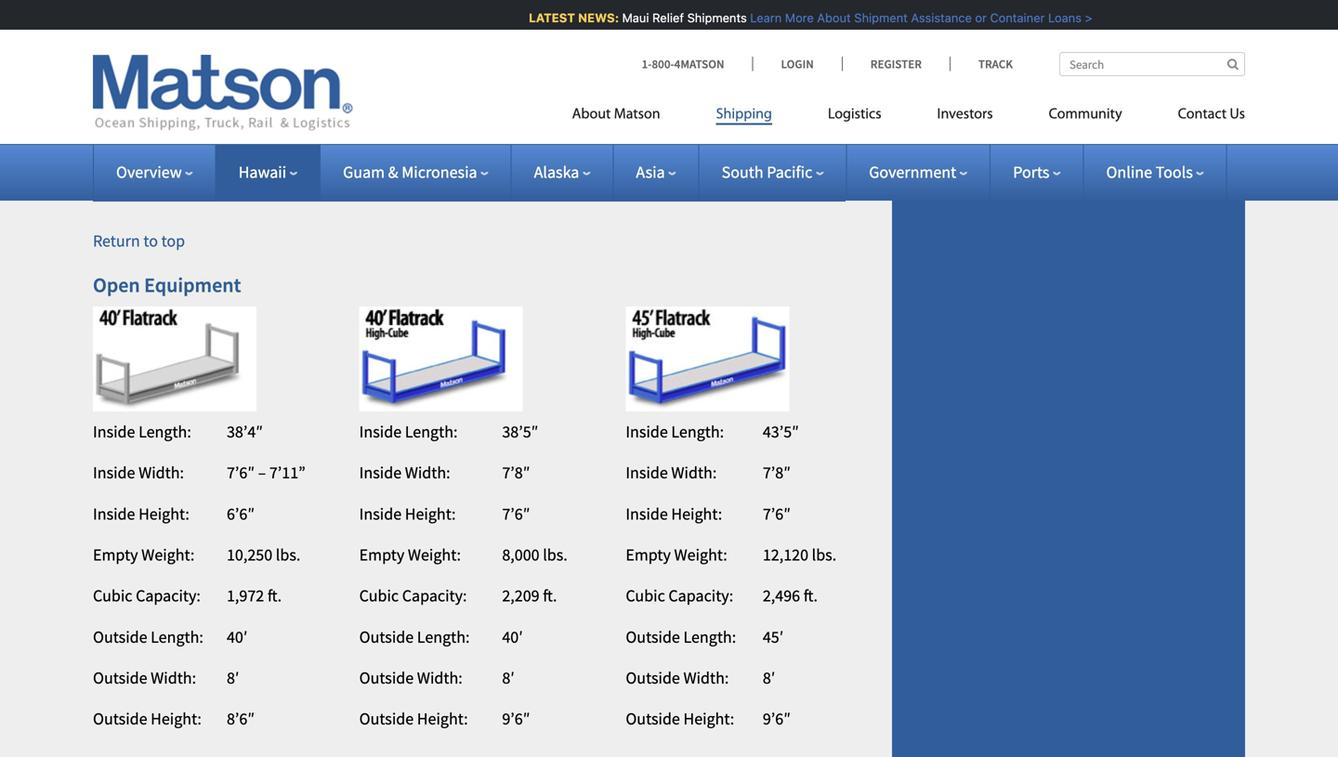 Task type: describe. For each thing, give the bounding box(es) containing it.
outside length: for 1,972
[[93, 627, 203, 648]]

40' flatrack hi-cube image
[[359, 307, 523, 412]]

south pacific
[[722, 162, 813, 183]]

outside height: for 8,000 lbs.
[[359, 709, 468, 730]]

latest news: maui relief shipments learn more about shipment assistance or container loans >
[[525, 11, 1089, 25]]

learn
[[746, 11, 778, 25]]

inside width: for 43'5″
[[626, 463, 717, 483]]

lbs. for 8,000 lbs.
[[543, 545, 568, 566]]

guam & micronesia link
[[343, 162, 489, 183]]

more
[[781, 11, 810, 25]]

pacific
[[767, 162, 813, 183]]

8,000
[[502, 545, 540, 566]]

learn more about shipment assistance or container loans > link
[[746, 11, 1089, 25]]

weight: for 10,250 lbs.
[[141, 545, 195, 566]]

Search search field
[[1060, 52, 1246, 76]]

asia
[[636, 162, 665, 183]]

6'6″
[[227, 504, 255, 525]]

2,496 ft.
[[763, 586, 818, 607]]

38'4″
[[227, 421, 263, 442]]

inside width: for 38'4″
[[93, 463, 184, 483]]

outside width: for 43'5″
[[626, 668, 729, 689]]

top menu navigation
[[572, 98, 1246, 136]]

2,209 ft.
[[502, 586, 557, 607]]

news:
[[574, 11, 615, 25]]

8′ for 2,496 ft.
[[763, 668, 776, 689]]

2,496
[[763, 586, 800, 607]]

shipping
[[393, 131, 453, 152]]

track link
[[950, 56, 1013, 72]]

hawaii link
[[239, 162, 298, 183]]

learn
[[113, 131, 149, 152]]

8,000 lbs.
[[502, 545, 568, 566]]

10,250 lbs.
[[227, 545, 301, 566]]

open
[[93, 272, 140, 298]]

40′ for 1,972 ft.
[[227, 627, 248, 648]]

1,972
[[227, 586, 264, 607]]

guam & micronesia
[[343, 162, 477, 183]]

about matson
[[572, 107, 661, 122]]

10,250
[[227, 545, 273, 566]]

cubic capacity: for 2,496 ft.
[[626, 586, 734, 607]]

weight: for 12,120 lbs.
[[674, 545, 728, 566]]

refrigerated container shipping to hawaii link
[[237, 131, 522, 152]]

ports link
[[1013, 162, 1061, 183]]

empty weight: for 10,250 lbs.
[[93, 545, 195, 566]]

12,120
[[763, 545, 809, 566]]

return to top link
[[93, 231, 185, 251]]

0 vertical spatial about
[[813, 11, 847, 25]]

800- inside "to learn more about refrigerated container shipping to hawaii , how matson can ship food and other temperature-sensitive cargo to or from hawaii, or to get a free quote, call 1-800-4matson today."
[[614, 158, 644, 179]]

community
[[1049, 107, 1123, 122]]

outside height: for 12,120 lbs.
[[626, 709, 735, 730]]

south
[[722, 162, 764, 183]]

today.
[[716, 158, 759, 179]]

about matson link
[[572, 98, 688, 136]]

outside width: for 38'4″
[[93, 668, 196, 689]]

latest
[[525, 11, 571, 25]]

45' hi-cube image
[[626, 307, 790, 412]]

lbs. for 12,120 lbs.
[[812, 545, 837, 566]]

search image
[[1228, 58, 1239, 70]]

assistance
[[907, 11, 968, 25]]

guam
[[343, 162, 385, 183]]

empty for 8,000 lbs.
[[359, 545, 405, 566]]

1 horizontal spatial 800-
[[652, 56, 675, 72]]

hawaii,
[[366, 158, 418, 179]]

1 horizontal spatial or
[[421, 158, 436, 179]]

2 horizontal spatial or
[[972, 11, 983, 25]]

maui
[[618, 11, 645, 25]]

ft. for 2,496 ft.
[[804, 586, 818, 607]]

contact us link
[[1150, 98, 1246, 136]]

shipment
[[851, 11, 904, 25]]

call
[[573, 158, 597, 179]]

inside length: for 43'5″
[[626, 421, 724, 442]]

0 vertical spatial 8'6″
[[218, 72, 246, 93]]

register
[[871, 56, 922, 72]]

7'11"
[[269, 463, 306, 483]]

contact
[[1178, 107, 1227, 122]]

cubic for 1,972 ft.
[[93, 586, 132, 607]]

can
[[618, 131, 643, 152]]

investors
[[938, 107, 993, 122]]

9'6″ for 45′
[[763, 709, 791, 730]]

and
[[714, 131, 741, 152]]

inside height: for 8,000 lbs.
[[359, 504, 456, 525]]

inside height: for 12,120 lbs.
[[626, 504, 722, 525]]

sensitive
[[186, 158, 247, 179]]

cubic capacity: for 1,972 ft.
[[93, 586, 201, 607]]

12,120 lbs.
[[763, 545, 837, 566]]

cargo
[[251, 158, 289, 179]]

7'8″ for 43'5″
[[763, 463, 791, 483]]

investors link
[[910, 98, 1021, 136]]

8′ for 2,209 ft.
[[502, 668, 515, 689]]

more
[[152, 131, 189, 152]]

temperature-
[[93, 158, 186, 179]]

capacity: for 2,209 ft.
[[402, 586, 467, 607]]

outside height: for 10,250 lbs.
[[93, 709, 202, 730]]

return to top
[[93, 231, 185, 251]]

capacity: for 1,972 ft.
[[136, 586, 201, 607]]

login link
[[753, 56, 842, 72]]

open equipment
[[93, 272, 241, 298]]

equipment
[[144, 272, 241, 298]]

hawaii inside "to learn more about refrigerated container shipping to hawaii , how matson can ship food and other temperature-sensitive cargo to or from hawaii, or to get a free quote, call 1-800-4matson today."
[[474, 131, 522, 152]]

ship
[[646, 131, 675, 152]]

overview
[[116, 162, 182, 183]]

9'6″ for 40′
[[502, 709, 530, 730]]

ft. for 1,972 ft.
[[268, 586, 282, 607]]

&
[[388, 162, 398, 183]]

government
[[869, 162, 957, 183]]

container
[[323, 131, 389, 152]]

matson inside top menu navigation
[[614, 107, 661, 122]]



Task type: locate. For each thing, give the bounding box(es) containing it.
quote,
[[525, 158, 570, 179]]

0 horizontal spatial 1-
[[601, 158, 614, 179]]

1 cubic from the left
[[93, 586, 132, 607]]

online tools link
[[1107, 162, 1204, 183]]

ports
[[1013, 162, 1050, 183]]

2 cubic capacity: from the left
[[359, 586, 467, 607]]

0 horizontal spatial capacity:
[[136, 586, 201, 607]]

7'6″ up "8,000"
[[502, 504, 530, 525]]

outside length: for 2,496
[[626, 627, 736, 648]]

1 empty from the left
[[93, 545, 138, 566]]

to learn more about refrigerated container shipping to hawaii , how matson can ship food and other temperature-sensitive cargo to or from hawaii, or to get a free quote, call 1-800-4matson today.
[[93, 131, 782, 179]]

inside length: for 38'4″
[[93, 421, 191, 442]]

to
[[93, 131, 110, 152]]

8′
[[227, 668, 239, 689], [502, 668, 515, 689], [763, 668, 776, 689]]

to up get
[[456, 131, 471, 152]]

to left "top"
[[144, 231, 158, 251]]

1 vertical spatial hawaii
[[239, 162, 286, 183]]

outside height:
[[93, 72, 202, 93], [93, 709, 202, 730], [359, 709, 468, 730], [626, 709, 735, 730]]

40′ down 2,209
[[502, 627, 523, 648]]

hawaii up free
[[474, 131, 522, 152]]

0 horizontal spatial empty
[[93, 545, 138, 566]]

capacity: for 2,496 ft.
[[669, 586, 734, 607]]

how
[[530, 131, 560, 152]]

weight: left "8,000"
[[408, 545, 461, 566]]

0 horizontal spatial 7'8″
[[502, 463, 530, 483]]

3 empty from the left
[[626, 545, 671, 566]]

1 horizontal spatial cubic
[[359, 586, 399, 607]]

empty weight: for 8,000 lbs.
[[359, 545, 461, 566]]

2 8′ from the left
[[502, 668, 515, 689]]

government link
[[869, 162, 968, 183]]

>
[[1081, 11, 1089, 25]]

1 horizontal spatial 9'6″
[[763, 709, 791, 730]]

shipping link
[[688, 98, 800, 136]]

0 horizontal spatial 800-
[[614, 158, 644, 179]]

1 horizontal spatial 1-
[[642, 56, 652, 72]]

2 horizontal spatial cubic
[[626, 586, 665, 607]]

lbs.
[[276, 545, 301, 566], [543, 545, 568, 566], [812, 545, 837, 566]]

1 8′ from the left
[[227, 668, 239, 689]]

0 vertical spatial 4matson
[[675, 56, 725, 72]]

2 40′ from the left
[[502, 627, 523, 648]]

0 horizontal spatial weight:
[[141, 545, 195, 566]]

or
[[972, 11, 983, 25], [311, 158, 325, 179], [421, 158, 436, 179]]

0 horizontal spatial lbs.
[[276, 545, 301, 566]]

0 horizontal spatial outside length:
[[93, 627, 203, 648]]

2 lbs. from the left
[[543, 545, 568, 566]]

capacity: left "1,972"
[[136, 586, 201, 607]]

1- right 'call'
[[601, 158, 614, 179]]

inside length: down 40' flatrack hi-cube image
[[359, 421, 458, 442]]

online
[[1107, 162, 1153, 183]]

weight: left the 12,120
[[674, 545, 728, 566]]

return
[[93, 231, 140, 251]]

1 inside length: from the left
[[93, 421, 191, 442]]

inside length: down 45' hi-cube image
[[626, 421, 724, 442]]

2 horizontal spatial cubic capacity:
[[626, 586, 734, 607]]

3 cubic capacity: from the left
[[626, 586, 734, 607]]

0 horizontal spatial cubic capacity:
[[93, 586, 201, 607]]

3 lbs. from the left
[[812, 545, 837, 566]]

height:
[[151, 72, 202, 93], [139, 504, 189, 525], [405, 504, 456, 525], [672, 504, 722, 525], [151, 709, 202, 730], [417, 709, 468, 730], [684, 709, 735, 730]]

outside width: for 38'5″
[[359, 668, 463, 689]]

micronesia
[[402, 162, 477, 183]]

tools
[[1156, 162, 1193, 183]]

3 inside length: from the left
[[626, 421, 724, 442]]

2 cubic from the left
[[359, 586, 399, 607]]

logistics
[[828, 107, 882, 122]]

2 inside height: from the left
[[359, 504, 456, 525]]

8′ down "1,972"
[[227, 668, 239, 689]]

to
[[456, 131, 471, 152], [293, 158, 307, 179], [439, 158, 454, 179], [144, 231, 158, 251]]

outside length:
[[93, 627, 203, 648], [359, 627, 470, 648], [626, 627, 736, 648]]

1 capacity: from the left
[[136, 586, 201, 607]]

1 9'6″ from the left
[[502, 709, 530, 730]]

800- down can at the top of page
[[614, 158, 644, 179]]

0 horizontal spatial hawaii
[[239, 162, 286, 183]]

1 horizontal spatial empty weight:
[[359, 545, 461, 566]]

empty weight:
[[93, 545, 195, 566], [359, 545, 461, 566], [626, 545, 728, 566]]

1- down the maui on the left of the page
[[642, 56, 652, 72]]

contact us
[[1178, 107, 1246, 122]]

2,209
[[502, 586, 540, 607]]

temperature-sensitive cargo link
[[93, 158, 289, 179]]

8′ down 45′
[[763, 668, 776, 689]]

1,972 ft.
[[227, 586, 282, 607]]

2 horizontal spatial empty
[[626, 545, 671, 566]]

3 empty weight: from the left
[[626, 545, 728, 566]]

container
[[986, 11, 1041, 25]]

2 horizontal spatial inside length:
[[626, 421, 724, 442]]

1 horizontal spatial inside width:
[[359, 463, 451, 483]]

1 inside width: from the left
[[93, 463, 184, 483]]

0 horizontal spatial 9'6″
[[502, 709, 530, 730]]

from
[[329, 158, 362, 179]]

shipping
[[716, 107, 772, 122]]

refrigerated
[[237, 131, 319, 152]]

loans
[[1045, 11, 1078, 25]]

2 horizontal spatial 8′
[[763, 668, 776, 689]]

ft. right 2,209
[[543, 586, 557, 607]]

2 9'6″ from the left
[[763, 709, 791, 730]]

1-800-4matson link
[[642, 56, 753, 72]]

None search field
[[1060, 52, 1246, 76]]

7'8″ down 38'5″
[[502, 463, 530, 483]]

1 vertical spatial 1-
[[601, 158, 614, 179]]

blue matson logo with ocean, shipping, truck, rail and logistics written beneath it. image
[[93, 55, 353, 131]]

1 horizontal spatial 7'6″
[[502, 504, 530, 525]]

2 horizontal spatial inside height:
[[626, 504, 722, 525]]

7'8″ down 43'5″
[[763, 463, 791, 483]]

2 horizontal spatial lbs.
[[812, 545, 837, 566]]

2 horizontal spatial empty weight:
[[626, 545, 728, 566]]

0 horizontal spatial 7'6″
[[227, 463, 255, 483]]

asia link
[[636, 162, 676, 183]]

2 horizontal spatial outside length:
[[626, 627, 736, 648]]

login
[[781, 56, 814, 72]]

hawaii down refrigerated
[[239, 162, 286, 183]]

about right more
[[813, 11, 847, 25]]

2 empty from the left
[[359, 545, 405, 566]]

online tools
[[1107, 162, 1193, 183]]

a
[[482, 158, 491, 179]]

7'6″ up the 12,120
[[763, 504, 791, 525]]

1 vertical spatial matson
[[563, 131, 614, 152]]

inside width: for 38'5″
[[359, 463, 451, 483]]

–
[[258, 463, 266, 483]]

1 horizontal spatial weight:
[[408, 545, 461, 566]]

ft. right 2,496
[[804, 586, 818, 607]]

1 horizontal spatial outside length:
[[359, 627, 470, 648]]

0 horizontal spatial or
[[311, 158, 325, 179]]

2 horizontal spatial inside width:
[[626, 463, 717, 483]]

relief
[[649, 11, 680, 25]]

1 empty weight: from the left
[[93, 545, 195, 566]]

register link
[[842, 56, 950, 72]]

weight: left the 10,250
[[141, 545, 195, 566]]

empty for 12,120 lbs.
[[626, 545, 671, 566]]

or left from
[[311, 158, 325, 179]]

1 horizontal spatial hawaii
[[474, 131, 522, 152]]

2 ft. from the left
[[543, 586, 557, 607]]

capacity:
[[136, 586, 201, 607], [402, 586, 467, 607], [669, 586, 734, 607]]

1 vertical spatial about
[[572, 107, 611, 122]]

0 horizontal spatial 8′
[[227, 668, 239, 689]]

1 horizontal spatial about
[[813, 11, 847, 25]]

0 horizontal spatial inside height:
[[93, 504, 189, 525]]

matson up 'call'
[[563, 131, 614, 152]]

empty for 10,250 lbs.
[[93, 545, 138, 566]]

2 horizontal spatial 7'6″
[[763, 504, 791, 525]]

inside height: for 10,250 lbs.
[[93, 504, 189, 525]]

2 7'8″ from the left
[[763, 463, 791, 483]]

about
[[193, 131, 234, 152]]

2 empty weight: from the left
[[359, 545, 461, 566]]

3 cubic from the left
[[626, 586, 665, 607]]

length:
[[139, 421, 191, 442], [405, 421, 458, 442], [672, 421, 724, 442], [151, 627, 203, 648], [417, 627, 470, 648], [684, 627, 736, 648]]

alaska
[[534, 162, 579, 183]]

lbs. for 10,250 lbs.
[[276, 545, 301, 566]]

4matson
[[675, 56, 725, 72], [644, 158, 712, 179]]

8′ for 1,972 ft.
[[227, 668, 239, 689]]

1 horizontal spatial inside height:
[[359, 504, 456, 525]]

capacity: left 2,209
[[402, 586, 467, 607]]

0 vertical spatial 800-
[[652, 56, 675, 72]]

4matson down food
[[644, 158, 712, 179]]

8′ down 2,209
[[502, 668, 515, 689]]

2 horizontal spatial weight:
[[674, 545, 728, 566]]

1- inside "to learn more about refrigerated container shipping to hawaii , how matson can ship food and other temperature-sensitive cargo to or from hawaii, or to get a free quote, call 1-800-4matson today."
[[601, 158, 614, 179]]

1 horizontal spatial 7'8″
[[763, 463, 791, 483]]

about inside top menu navigation
[[572, 107, 611, 122]]

1 lbs. from the left
[[276, 545, 301, 566]]

1 inside height: from the left
[[93, 504, 189, 525]]

free
[[494, 158, 521, 179]]

40′ for 2,209 ft.
[[502, 627, 523, 648]]

or left container
[[972, 11, 983, 25]]

1 horizontal spatial 40′
[[502, 627, 523, 648]]

0 vertical spatial matson
[[614, 107, 661, 122]]

hawaii
[[474, 131, 522, 152], [239, 162, 286, 183]]

community link
[[1021, 98, 1150, 136]]

1 vertical spatial 8'6″
[[227, 709, 255, 730]]

7'6″
[[227, 463, 255, 483], [502, 504, 530, 525], [763, 504, 791, 525]]

0 horizontal spatial about
[[572, 107, 611, 122]]

7'6″ – 7'11"
[[227, 463, 306, 483]]

0 horizontal spatial inside length:
[[93, 421, 191, 442]]

38'5″
[[502, 421, 539, 442]]

ft. right "1,972"
[[268, 586, 282, 607]]

3 capacity: from the left
[[669, 586, 734, 607]]

1 horizontal spatial lbs.
[[543, 545, 568, 566]]

3 8′ from the left
[[763, 668, 776, 689]]

2 horizontal spatial capacity:
[[669, 586, 734, 607]]

track
[[979, 56, 1013, 72]]

2 weight: from the left
[[408, 545, 461, 566]]

matson
[[614, 107, 661, 122], [563, 131, 614, 152]]

7'6″ for 43'5″
[[763, 504, 791, 525]]

inside length: down 40' flatrack image
[[93, 421, 191, 442]]

7'6″ for 38'5″
[[502, 504, 530, 525]]

south pacific link
[[722, 162, 824, 183]]

800-
[[652, 56, 675, 72], [614, 158, 644, 179]]

to left get
[[439, 158, 454, 179]]

cubic for 2,209 ft.
[[359, 586, 399, 607]]

3 weight: from the left
[[674, 545, 728, 566]]

1 weight: from the left
[[141, 545, 195, 566]]

capacity: left 2,496
[[669, 586, 734, 607]]

40′
[[227, 627, 248, 648], [502, 627, 523, 648]]

1 40′ from the left
[[227, 627, 248, 648]]

matson inside "to learn more about refrigerated container shipping to hawaii , how matson can ship food and other temperature-sensitive cargo to or from hawaii, or to get a free quote, call 1-800-4matson today."
[[563, 131, 614, 152]]

food
[[679, 131, 711, 152]]

1 horizontal spatial 8′
[[502, 668, 515, 689]]

matson up can at the top of page
[[614, 107, 661, 122]]

1 horizontal spatial ft.
[[543, 586, 557, 607]]

1 cubic capacity: from the left
[[93, 586, 201, 607]]

0 horizontal spatial empty weight:
[[93, 545, 195, 566]]

1 horizontal spatial cubic capacity:
[[359, 586, 467, 607]]

cubic capacity:
[[93, 586, 201, 607], [359, 586, 467, 607], [626, 586, 734, 607]]

3 outside length: from the left
[[626, 627, 736, 648]]

shipments
[[684, 11, 743, 25]]

empty
[[93, 545, 138, 566], [359, 545, 405, 566], [626, 545, 671, 566]]

45′
[[763, 627, 784, 648]]

outside length: for 2,209
[[359, 627, 470, 648]]

empty weight: for 12,120 lbs.
[[626, 545, 728, 566]]

lbs. right the 12,120
[[812, 545, 837, 566]]

1 7'8″ from the left
[[502, 463, 530, 483]]

9'6″
[[502, 709, 530, 730], [763, 709, 791, 730]]

ft. for 2,209 ft.
[[543, 586, 557, 607]]

get
[[457, 158, 479, 179]]

1 ft. from the left
[[268, 586, 282, 607]]

or down shipping
[[421, 158, 436, 179]]

1-800-4matson
[[642, 56, 725, 72]]

3 inside height: from the left
[[626, 504, 722, 525]]

inside length: for 38'5″
[[359, 421, 458, 442]]

alaska link
[[534, 162, 591, 183]]

logistics link
[[800, 98, 910, 136]]

3 inside width: from the left
[[626, 463, 717, 483]]

1 horizontal spatial inside length:
[[359, 421, 458, 442]]

0 horizontal spatial 40′
[[227, 627, 248, 648]]

43'5″
[[763, 421, 799, 442]]

overview link
[[116, 162, 193, 183]]

2 capacity: from the left
[[402, 586, 467, 607]]

0 horizontal spatial inside width:
[[93, 463, 184, 483]]

7'6″ left – on the bottom
[[227, 463, 255, 483]]

4matson inside "to learn more about refrigerated container shipping to hawaii , how matson can ship food and other temperature-sensitive cargo to or from hawaii, or to get a free quote, call 1-800-4matson today."
[[644, 158, 712, 179]]

0 vertical spatial 1-
[[642, 56, 652, 72]]

1 horizontal spatial empty
[[359, 545, 405, 566]]

7'8″ for 38'5″
[[502, 463, 530, 483]]

lbs. right the 10,250
[[276, 545, 301, 566]]

40′ down "1,972"
[[227, 627, 248, 648]]

1 horizontal spatial capacity:
[[402, 586, 467, 607]]

2 outside length: from the left
[[359, 627, 470, 648]]

1 outside length: from the left
[[93, 627, 203, 648]]

to right cargo
[[293, 158, 307, 179]]

2 inside length: from the left
[[359, 421, 458, 442]]

4matson down "shipments"
[[675, 56, 725, 72]]

1 vertical spatial 800-
[[614, 158, 644, 179]]

0 vertical spatial hawaii
[[474, 131, 522, 152]]

2 inside width: from the left
[[359, 463, 451, 483]]

3 ft. from the left
[[804, 586, 818, 607]]

0 horizontal spatial ft.
[[268, 586, 282, 607]]

800- down relief
[[652, 56, 675, 72]]

0 horizontal spatial cubic
[[93, 586, 132, 607]]

about up 'call'
[[572, 107, 611, 122]]

1 vertical spatial 4matson
[[644, 158, 712, 179]]

40' flatrack image
[[93, 307, 257, 412]]

other
[[744, 131, 782, 152]]

2 horizontal spatial ft.
[[804, 586, 818, 607]]

weight: for 8,000 lbs.
[[408, 545, 461, 566]]

top
[[161, 231, 185, 251]]

cubic capacity: for 2,209 ft.
[[359, 586, 467, 607]]

cubic for 2,496 ft.
[[626, 586, 665, 607]]

lbs. right "8,000"
[[543, 545, 568, 566]]



Task type: vqa. For each thing, say whether or not it's contained in the screenshot.
the See Latest Notif link
no



